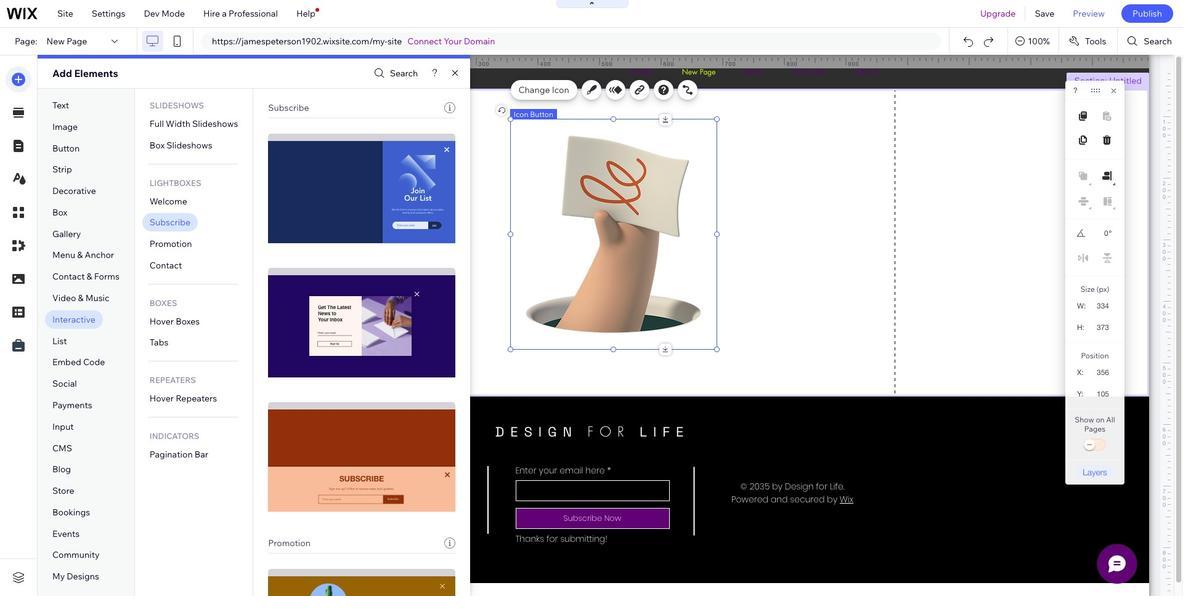 Task type: describe. For each thing, give the bounding box(es) containing it.
1 vertical spatial search
[[390, 68, 418, 79]]

text
[[52, 100, 69, 111]]

°
[[1109, 229, 1112, 238]]

embed
[[52, 357, 81, 368]]

x:
[[1077, 369, 1084, 377]]

0 horizontal spatial search button
[[371, 64, 418, 82]]

menu & anchor
[[52, 250, 114, 261]]

a
[[222, 8, 227, 19]]

new
[[47, 36, 65, 47]]

my
[[52, 571, 65, 583]]

2 vertical spatial slideshows
[[167, 140, 212, 151]]

decorative
[[52, 186, 96, 197]]

hire
[[203, 8, 220, 19]]

blog
[[52, 464, 71, 475]]

0 vertical spatial promotion
[[150, 239, 192, 250]]

tabs
[[150, 337, 168, 349]]

1 vertical spatial slideshows
[[192, 118, 238, 129]]

0 vertical spatial slideshows
[[150, 100, 204, 110]]

dev
[[144, 8, 160, 19]]

300
[[479, 60, 490, 67]]

width
[[166, 118, 190, 129]]

code
[[83, 357, 105, 368]]

section:
[[1075, 75, 1108, 86]]

domain
[[464, 36, 495, 47]]

layers
[[1083, 467, 1108, 478]]

(px)
[[1097, 285, 1110, 294]]

1 vertical spatial icon
[[514, 110, 529, 119]]

contact for contact
[[150, 260, 182, 271]]

box for box
[[52, 207, 67, 218]]

bookings
[[52, 507, 90, 518]]

site
[[57, 8, 73, 19]]

elements
[[74, 67, 118, 80]]

tools button
[[1059, 28, 1118, 55]]

& for menu
[[77, 250, 83, 261]]

list
[[52, 336, 67, 347]]

box slideshows
[[150, 140, 212, 151]]

1 horizontal spatial search
[[1144, 36, 1172, 47]]

contact & forms
[[52, 271, 119, 282]]

full width slideshows
[[150, 118, 238, 129]]

https://jamespeterson1902.wixsite.com/my-
[[212, 36, 388, 47]]

layers button
[[1076, 466, 1115, 479]]

400
[[540, 60, 551, 67]]

all
[[1107, 415, 1115, 425]]

y:
[[1077, 390, 1084, 399]]

0 vertical spatial subscribe
[[268, 102, 309, 113]]

h:
[[1077, 324, 1085, 332]]

100%
[[1028, 36, 1050, 47]]

music
[[86, 293, 109, 304]]

size (px)
[[1081, 285, 1110, 294]]

new page
[[47, 36, 87, 47]]

interactive
[[52, 314, 95, 325]]

designs
[[67, 571, 99, 583]]

menu
[[52, 250, 75, 261]]

image
[[52, 121, 78, 132]]

welcome
[[150, 196, 187, 207]]

0 vertical spatial icon
[[552, 84, 569, 96]]

section: untitled
[[1075, 75, 1142, 86]]

page
[[67, 36, 87, 47]]

size
[[1081, 285, 1095, 294]]

strip
[[52, 164, 72, 175]]

show
[[1075, 415, 1094, 425]]

full
[[150, 118, 164, 129]]

forms
[[94, 271, 119, 282]]

your
[[444, 36, 462, 47]]



Task type: locate. For each thing, give the bounding box(es) containing it.
icon button
[[514, 110, 554, 119]]

add elements
[[52, 67, 118, 80]]

preview
[[1073, 8, 1105, 19]]

1 vertical spatial box
[[52, 207, 67, 218]]

? button
[[1074, 86, 1078, 95]]

mode
[[162, 8, 185, 19]]

icon right change
[[552, 84, 569, 96]]

show on all pages
[[1075, 415, 1115, 434]]

box up the gallery
[[52, 207, 67, 218]]

1 vertical spatial boxes
[[176, 316, 200, 327]]

gallery
[[52, 228, 81, 240]]

1 horizontal spatial button
[[530, 110, 554, 119]]

box for box slideshows
[[150, 140, 165, 151]]

position
[[1081, 351, 1109, 361]]

save button
[[1026, 0, 1064, 27]]

repeaters
[[150, 376, 196, 385], [176, 393, 217, 404]]

on
[[1096, 415, 1105, 425]]

connect
[[408, 36, 442, 47]]

1 horizontal spatial contact
[[150, 260, 182, 271]]

embed code
[[52, 357, 105, 368]]

publish
[[1133, 8, 1162, 19]]

icon
[[552, 84, 569, 96], [514, 110, 529, 119]]

repeaters up indicators
[[176, 393, 217, 404]]

0 horizontal spatial contact
[[52, 271, 85, 282]]

tools
[[1085, 36, 1107, 47]]

search button down site
[[371, 64, 418, 82]]

&
[[77, 250, 83, 261], [87, 271, 92, 282], [78, 293, 84, 304]]

0 horizontal spatial search
[[390, 68, 418, 79]]

video
[[52, 293, 76, 304]]

0 horizontal spatial icon
[[514, 110, 529, 119]]

my designs
[[52, 571, 99, 583]]

indicators
[[150, 431, 199, 441]]

1 vertical spatial button
[[52, 143, 80, 154]]

0 horizontal spatial box
[[52, 207, 67, 218]]

https://jamespeterson1902.wixsite.com/my-site connect your domain
[[212, 36, 495, 47]]

100% button
[[1009, 28, 1059, 55]]

None text field
[[1092, 226, 1109, 242], [1090, 364, 1114, 381], [1092, 226, 1109, 242], [1090, 364, 1114, 381]]

contact up hover boxes
[[150, 260, 182, 271]]

untitled
[[1110, 75, 1142, 86]]

hover
[[150, 316, 174, 327], [150, 393, 174, 404]]

hover up tabs
[[150, 316, 174, 327]]

0 vertical spatial hover
[[150, 316, 174, 327]]

None text field
[[1091, 298, 1114, 314], [1091, 319, 1114, 336], [1090, 386, 1114, 402], [1091, 298, 1114, 314], [1091, 319, 1114, 336], [1090, 386, 1114, 402]]

1 vertical spatial contact
[[52, 271, 85, 282]]

1 vertical spatial search button
[[371, 64, 418, 82]]

0 vertical spatial boxes
[[150, 298, 177, 308]]

box down full
[[150, 140, 165, 151]]

repeaters up hover repeaters
[[150, 376, 196, 385]]

& right video
[[78, 293, 84, 304]]

hover repeaters
[[150, 393, 217, 404]]

0 horizontal spatial promotion
[[150, 239, 192, 250]]

0 vertical spatial &
[[77, 250, 83, 261]]

hover for hover boxes
[[150, 316, 174, 327]]

1 hover from the top
[[150, 316, 174, 327]]

save
[[1035, 8, 1055, 19]]

boxes
[[150, 298, 177, 308], [176, 316, 200, 327]]

& right the menu
[[77, 250, 83, 261]]

change icon
[[519, 84, 569, 96]]

button
[[530, 110, 554, 119], [52, 143, 80, 154]]

1 vertical spatial promotion
[[268, 538, 311, 549]]

0 vertical spatial box
[[150, 140, 165, 151]]

subscribe
[[268, 102, 309, 113], [150, 217, 190, 228]]

0 vertical spatial button
[[530, 110, 554, 119]]

2 vertical spatial &
[[78, 293, 84, 304]]

search button down publish
[[1118, 28, 1183, 55]]

1 horizontal spatial subscribe
[[268, 102, 309, 113]]

0 horizontal spatial button
[[52, 143, 80, 154]]

bar
[[195, 449, 208, 460]]

help
[[296, 8, 315, 19]]

publish button
[[1122, 4, 1174, 23]]

slideshows right width
[[192, 118, 238, 129]]

pages
[[1085, 425, 1106, 434]]

2 hover from the top
[[150, 393, 174, 404]]

contact
[[150, 260, 182, 271], [52, 271, 85, 282]]

button down change icon
[[530, 110, 554, 119]]

slideshows up width
[[150, 100, 204, 110]]

preview button
[[1064, 0, 1114, 27]]

social
[[52, 379, 77, 390]]

settings
[[92, 8, 125, 19]]

promotion
[[150, 239, 192, 250], [268, 538, 311, 549]]

1 vertical spatial &
[[87, 271, 92, 282]]

& for video
[[78, 293, 84, 304]]

0 vertical spatial contact
[[150, 260, 182, 271]]

professional
[[229, 8, 278, 19]]

& for contact
[[87, 271, 92, 282]]

1 vertical spatial subscribe
[[150, 217, 190, 228]]

1 horizontal spatial box
[[150, 140, 165, 151]]

search down site
[[390, 68, 418, 79]]

anchor
[[85, 250, 114, 261]]

1 horizontal spatial icon
[[552, 84, 569, 96]]

0 vertical spatial search
[[1144, 36, 1172, 47]]

800
[[787, 60, 798, 67]]

hover up indicators
[[150, 393, 174, 404]]

600
[[664, 60, 675, 67]]

pagination
[[150, 449, 193, 460]]

add
[[52, 67, 72, 80]]

slideshows down full width slideshows
[[167, 140, 212, 151]]

pagination bar
[[150, 449, 208, 460]]

0 vertical spatial search button
[[1118, 28, 1183, 55]]

hire a professional
[[203, 8, 278, 19]]

search button
[[1118, 28, 1183, 55], [371, 64, 418, 82]]

1 horizontal spatial promotion
[[268, 538, 311, 549]]

dev mode
[[144, 8, 185, 19]]

change
[[519, 84, 550, 96]]

1 vertical spatial repeaters
[[176, 393, 217, 404]]

900
[[848, 60, 860, 67]]

cms
[[52, 443, 72, 454]]

contact up video
[[52, 271, 85, 282]]

icon down change
[[514, 110, 529, 119]]

community
[[52, 550, 100, 561]]

& left forms
[[87, 271, 92, 282]]

payments
[[52, 400, 92, 411]]

700
[[725, 60, 736, 67]]

contact for contact & forms
[[52, 271, 85, 282]]

lightboxes
[[150, 178, 201, 188]]

500
[[602, 60, 613, 67]]

input
[[52, 421, 74, 433]]

w:
[[1077, 302, 1086, 311]]

switch
[[1083, 437, 1108, 454]]

?
[[1074, 86, 1078, 95]]

hover boxes
[[150, 316, 200, 327]]

button down image
[[52, 143, 80, 154]]

hover for hover repeaters
[[150, 393, 174, 404]]

0 vertical spatial repeaters
[[150, 376, 196, 385]]

1 vertical spatial hover
[[150, 393, 174, 404]]

0 horizontal spatial subscribe
[[150, 217, 190, 228]]

site
[[388, 36, 402, 47]]

search down publish
[[1144, 36, 1172, 47]]

upgrade
[[981, 8, 1016, 19]]

1 horizontal spatial search button
[[1118, 28, 1183, 55]]

search
[[1144, 36, 1172, 47], [390, 68, 418, 79]]

store
[[52, 486, 74, 497]]



Task type: vqa. For each thing, say whether or not it's contained in the screenshot.
'a' to the bottom
no



